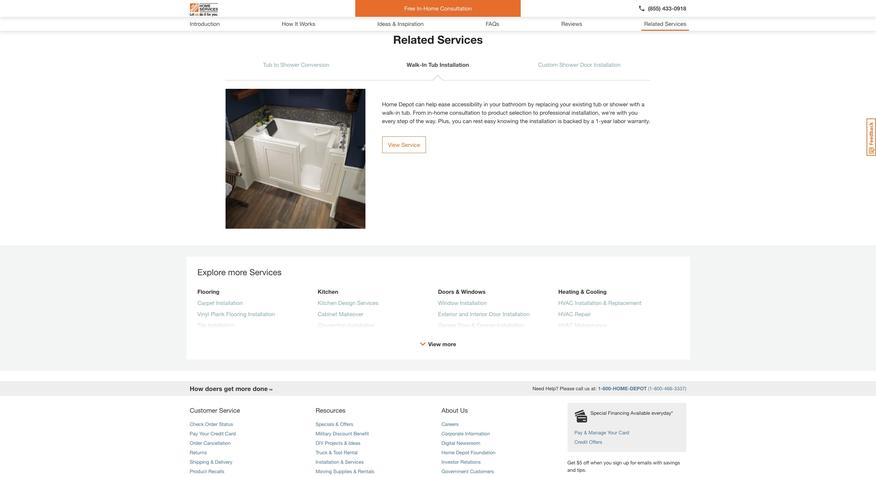 Task type: vqa. For each thing, say whether or not it's contained in the screenshot.


Task type: describe. For each thing, give the bounding box(es) containing it.
windows
[[461, 288, 486, 295]]

makeover
[[339, 311, 364, 317]]

product recalls link
[[190, 468, 224, 474]]

existing
[[573, 101, 592, 107]]

opener
[[477, 322, 496, 328]]

available
[[631, 410, 651, 416]]

0 horizontal spatial to
[[274, 61, 279, 68]]

carpet installation
[[198, 299, 243, 306]]

installation
[[530, 117, 556, 124]]

order cancellation link
[[190, 440, 231, 446]]

feedback link image
[[867, 118, 877, 156]]

corporate information link
[[442, 431, 490, 437]]

maintenance
[[575, 322, 607, 328]]

garage door & opener installation
[[438, 322, 524, 328]]

1 vertical spatial 1-
[[598, 386, 603, 392]]

special
[[591, 410, 607, 416]]

1 horizontal spatial can
[[463, 117, 472, 124]]

™
[[269, 388, 273, 392]]

replacing
[[536, 101, 559, 107]]

ease
[[439, 101, 450, 107]]

depot
[[630, 386, 647, 392]]

0 vertical spatial related services
[[645, 20, 687, 27]]

exterior and interior door installation
[[438, 311, 530, 317]]

status
[[219, 421, 233, 427]]

careers
[[442, 421, 459, 427]]

0 horizontal spatial flooring
[[198, 288, 219, 295]]

home depot foundation link
[[442, 449, 496, 455]]

at:
[[591, 386, 597, 392]]

knowing
[[498, 117, 519, 124]]

& down discount
[[344, 440, 347, 446]]

consultation
[[440, 5, 472, 12]]

(855)
[[648, 5, 661, 12]]

free
[[404, 5, 415, 12]]

product
[[190, 468, 207, 474]]

1 horizontal spatial a
[[642, 101, 645, 107]]

credit for &
[[575, 439, 588, 445]]

introduction
[[190, 20, 220, 27]]

faqs
[[486, 20, 500, 27]]

plank
[[211, 311, 225, 317]]

0 horizontal spatial related
[[393, 33, 434, 46]]

year
[[601, 117, 612, 124]]

0 horizontal spatial related services
[[393, 33, 483, 46]]

get $5 off when you sign up for emails with savings and tips.
[[568, 460, 680, 473]]

tile
[[198, 322, 206, 328]]

countertop
[[318, 322, 346, 328]]

kitchen for kitchen design services
[[318, 299, 337, 306]]

bathroom
[[502, 101, 527, 107]]

433-
[[663, 5, 674, 12]]

doors & windows
[[438, 288, 486, 295]]

more for explore
[[228, 267, 247, 277]]

view more
[[428, 341, 456, 347]]

1 the from the left
[[416, 117, 424, 124]]

& up military discount benefit link
[[336, 421, 339, 427]]

credit for order
[[211, 431, 224, 437]]

view for view more
[[428, 341, 441, 347]]

specials
[[316, 421, 334, 427]]

0 horizontal spatial order
[[190, 440, 202, 446]]

0 horizontal spatial in
[[396, 109, 400, 116]]

design
[[338, 299, 356, 306]]

and inside get $5 off when you sign up for emails with savings and tips.
[[568, 467, 576, 473]]

get
[[224, 385, 234, 392]]

manage
[[589, 430, 606, 435]]

home
[[434, 109, 448, 116]]

kitchen for kitchen
[[318, 288, 338, 295]]

0918
[[674, 5, 687, 12]]

door inside "link"
[[489, 311, 501, 317]]

vinyl plank flooring installation link
[[198, 310, 275, 321]]

2 horizontal spatial to
[[533, 109, 538, 116]]

ideas inside specials & offers military discount benefit diy projects & ideas truck & tool rental installation & services moving supplies & rentals
[[349, 440, 361, 446]]

home depot can help ease accessibility in your bathroom by replacing your existing tub or shower with a walk-in tub. from in-home consultation to product selection to professional installation, we're with you every step of the way. plus, you can rest easy knowing the installation is backed by a 1-year labor warranty.
[[382, 101, 651, 124]]

countertop installation
[[318, 322, 375, 328]]

kitchen design services link
[[318, 299, 379, 310]]

replacement
[[609, 299, 642, 306]]

tub.
[[402, 109, 412, 116]]

2 the from the left
[[520, 117, 528, 124]]

vinyl
[[198, 311, 209, 317]]

service for customer service
[[219, 406, 240, 414]]

view for view service
[[388, 141, 400, 148]]

backed
[[564, 117, 582, 124]]

0 vertical spatial by
[[528, 101, 534, 107]]

discount
[[333, 431, 352, 437]]

you inside get $5 off when you sign up for emails with savings and tips.
[[604, 460, 612, 466]]

1 your from the left
[[490, 101, 501, 107]]

repair
[[575, 311, 591, 317]]

walk-in tub installation
[[407, 61, 469, 68]]

window
[[438, 299, 459, 306]]

hvac for hvac installation & replacement
[[559, 299, 573, 306]]

cooling
[[586, 288, 607, 295]]

offers inside pay & manage your card credit offers
[[589, 439, 603, 445]]

specials & offers military discount benefit diy projects & ideas truck & tool rental installation & services moving supplies & rentals
[[316, 421, 374, 474]]

need
[[533, 386, 544, 392]]

installation inside specials & offers military discount benefit diy projects & ideas truck & tool rental installation & services moving supplies & rentals
[[316, 459, 339, 465]]

savings
[[664, 460, 680, 466]]

step
[[397, 117, 408, 124]]

hvac maintenance
[[559, 322, 607, 328]]

and inside "link"
[[459, 311, 469, 317]]

1- inside "home depot can help ease accessibility in your bathroom by replacing your existing tub or shower with a walk-in tub. from in-home consultation to product selection to professional installation, we're with you every step of the way. plus, you can rest easy knowing the installation is backed by a 1-year labor warranty."
[[596, 117, 601, 124]]

& left rentals
[[354, 468, 357, 474]]

with inside get $5 off when you sign up for emails with savings and tips.
[[653, 460, 662, 466]]

window installation link
[[438, 299, 487, 310]]

special financing available everyday*
[[591, 410, 673, 416]]

how for doers
[[190, 385, 203, 392]]

is
[[558, 117, 562, 124]]

rentals
[[358, 468, 374, 474]]

careers corporate information digital newsroom home depot foundation investor relations government customers
[[442, 421, 496, 474]]

ideas & inspiration
[[378, 20, 424, 27]]

1 horizontal spatial to
[[482, 109, 487, 116]]

accessibility
[[452, 101, 482, 107]]

pay & manage your card link
[[575, 430, 630, 435]]

cabinet makeover
[[318, 311, 364, 317]]

1 shower from the left
[[280, 61, 300, 68]]

professional
[[540, 109, 570, 116]]

1 vertical spatial a
[[591, 117, 594, 124]]

cancellation
[[204, 440, 231, 446]]

explore more services
[[198, 267, 282, 277]]

0 vertical spatial door
[[580, 61, 593, 68]]

& down cooling
[[604, 299, 607, 306]]

0 horizontal spatial with
[[617, 109, 627, 116]]

call
[[576, 386, 584, 392]]

for
[[631, 460, 637, 466]]

0 horizontal spatial door
[[458, 322, 470, 328]]



Task type: locate. For each thing, give the bounding box(es) containing it.
3337)
[[675, 386, 687, 392]]

free in-home consultation
[[404, 5, 472, 12]]

0 vertical spatial can
[[416, 101, 425, 107]]

tile installation
[[198, 322, 235, 328]]

1 vertical spatial flooring
[[226, 311, 247, 317]]

tips.
[[577, 467, 587, 473]]

service for view service
[[402, 141, 420, 148]]

card inside check order status pay your credit card order cancellation returns shipping & delivery product recalls
[[225, 431, 236, 437]]

newsroom
[[457, 440, 480, 446]]

1 horizontal spatial tub
[[429, 61, 438, 68]]

0 vertical spatial with
[[630, 101, 640, 107]]

0 vertical spatial depot
[[399, 101, 414, 107]]

to
[[274, 61, 279, 68], [482, 109, 487, 116], [533, 109, 538, 116]]

hvac repair
[[559, 311, 591, 317]]

1 horizontal spatial order
[[205, 421, 218, 427]]

0 horizontal spatial card
[[225, 431, 236, 437]]

hvac down hvac repair link
[[559, 322, 573, 328]]

hvac repair link
[[559, 310, 591, 321]]

0 horizontal spatial service
[[219, 406, 240, 414]]

0 horizontal spatial you
[[452, 117, 461, 124]]

view inside view service link
[[388, 141, 400, 148]]

1 vertical spatial home
[[382, 101, 397, 107]]

up
[[624, 460, 629, 466]]

installation & services link
[[316, 459, 364, 465]]

1 tub from the left
[[263, 61, 272, 68]]

0 horizontal spatial view
[[388, 141, 400, 148]]

help?
[[546, 386, 559, 392]]

home inside button
[[424, 5, 439, 12]]

cabinet
[[318, 311, 337, 317]]

your inside pay & manage your card credit offers
[[608, 430, 618, 435]]

1 horizontal spatial ideas
[[378, 20, 391, 27]]

returns
[[190, 449, 207, 455]]

& up supplies
[[341, 459, 344, 465]]

carpet
[[198, 299, 215, 306]]

benefit
[[354, 431, 369, 437]]

1 vertical spatial related
[[393, 33, 434, 46]]

home inside careers corporate information digital newsroom home depot foundation investor relations government customers
[[442, 449, 455, 455]]

credit inside check order status pay your credit card order cancellation returns shipping & delivery product recalls
[[211, 431, 224, 437]]

depot inside "home depot can help ease accessibility in your bathroom by replacing your existing tub or shower with a walk-in tub. from in-home consultation to product selection to professional installation, we're with you every step of the way. plus, you can rest easy knowing the installation is backed by a 1-year labor warranty."
[[399, 101, 414, 107]]

credit up $5
[[575, 439, 588, 445]]

1 vertical spatial door
[[489, 311, 501, 317]]

2 horizontal spatial home
[[442, 449, 455, 455]]

1 horizontal spatial depot
[[456, 449, 470, 455]]

flooring up carpet
[[198, 288, 219, 295]]

0 vertical spatial offers
[[340, 421, 353, 427]]

service up status
[[219, 406, 240, 414]]

& up recalls
[[211, 459, 214, 465]]

1 vertical spatial how
[[190, 385, 203, 392]]

by up selection
[[528, 101, 534, 107]]

resources
[[316, 406, 346, 414]]

2 kitchen from the top
[[318, 299, 337, 306]]

about us
[[442, 406, 468, 414]]

pay your credit card link
[[190, 431, 236, 437]]

card down "financing"
[[619, 430, 630, 435]]

how doers get more done ™
[[190, 385, 273, 392]]

flooring right plank
[[226, 311, 247, 317]]

can up from
[[416, 101, 425, 107]]

sign
[[613, 460, 622, 466]]

in
[[484, 101, 488, 107], [396, 109, 400, 116]]

countertop installation link
[[318, 321, 375, 332]]

0 vertical spatial more
[[228, 267, 247, 277]]

1 horizontal spatial offers
[[589, 439, 603, 445]]

1 horizontal spatial credit
[[575, 439, 588, 445]]

shower
[[280, 61, 300, 68], [560, 61, 579, 68]]

1- down installation,
[[596, 117, 601, 124]]

doors
[[438, 288, 454, 295]]

in-
[[417, 5, 424, 12]]

view down every
[[388, 141, 400, 148]]

0 horizontal spatial the
[[416, 117, 424, 124]]

1 horizontal spatial your
[[560, 101, 571, 107]]

1 vertical spatial hvac
[[559, 311, 573, 317]]

& left cooling
[[581, 288, 585, 295]]

& left inspiration
[[393, 20, 396, 27]]

1 horizontal spatial door
[[489, 311, 501, 317]]

a up warranty.
[[642, 101, 645, 107]]

heating
[[559, 288, 579, 295]]

0 horizontal spatial 800-
[[603, 386, 613, 392]]

1 horizontal spatial view
[[428, 341, 441, 347]]

credit up cancellation
[[211, 431, 224, 437]]

tub to shower conversion
[[263, 61, 329, 68]]

credit inside pay & manage your card credit offers
[[575, 439, 588, 445]]

1 800- from the left
[[603, 386, 613, 392]]

the down selection
[[520, 117, 528, 124]]

walk-
[[407, 61, 422, 68]]

1 horizontal spatial service
[[402, 141, 420, 148]]

your up product
[[490, 101, 501, 107]]

& inside check order status pay your credit card order cancellation returns shipping & delivery product recalls
[[211, 459, 214, 465]]

0 vertical spatial kitchen
[[318, 288, 338, 295]]

0 horizontal spatial pay
[[190, 431, 198, 437]]

door
[[580, 61, 593, 68], [489, 311, 501, 317], [458, 322, 470, 328]]

heating & cooling
[[559, 288, 607, 295]]

1 horizontal spatial how
[[282, 20, 293, 27]]

related services down '(855) 433-0918' link
[[645, 20, 687, 27]]

offers down manage
[[589, 439, 603, 445]]

pay inside pay & manage your card credit offers
[[575, 430, 583, 435]]

& right doors
[[456, 288, 460, 295]]

your
[[490, 101, 501, 107], [560, 101, 571, 107]]

you up warranty.
[[629, 109, 638, 116]]

get
[[568, 460, 576, 466]]

0 horizontal spatial tub
[[263, 61, 272, 68]]

check order status pay your credit card order cancellation returns shipping & delivery product recalls
[[190, 421, 236, 474]]

more right explore
[[228, 267, 247, 277]]

& up credit offers link
[[584, 430, 587, 435]]

1 vertical spatial by
[[584, 117, 590, 124]]

0 horizontal spatial depot
[[399, 101, 414, 107]]

your right manage
[[608, 430, 618, 435]]

kitchen
[[318, 288, 338, 295], [318, 299, 337, 306]]

customer service
[[190, 406, 240, 414]]

card inside pay & manage your card credit offers
[[619, 430, 630, 435]]

1 horizontal spatial the
[[520, 117, 528, 124]]

can down consultation
[[463, 117, 472, 124]]

0 horizontal spatial home
[[382, 101, 397, 107]]

1 vertical spatial you
[[452, 117, 461, 124]]

you down consultation
[[452, 117, 461, 124]]

1 horizontal spatial you
[[604, 460, 612, 466]]

every
[[382, 117, 396, 124]]

pay down check
[[190, 431, 198, 437]]

1 vertical spatial and
[[568, 467, 576, 473]]

and down the window installation "link" at the bottom of page
[[459, 311, 469, 317]]

supplies
[[333, 468, 352, 474]]

customers
[[470, 468, 494, 474]]

1 horizontal spatial home
[[424, 5, 439, 12]]

1 vertical spatial ideas
[[349, 440, 361, 446]]

3 hvac from the top
[[559, 322, 573, 328]]

customer
[[190, 406, 217, 414]]

more for view
[[443, 341, 456, 347]]

installation,
[[572, 109, 600, 116]]

1 horizontal spatial card
[[619, 430, 630, 435]]

home-
[[613, 386, 630, 392]]

with up labor
[[617, 109, 627, 116]]

offers inside specials & offers military discount benefit diy projects & ideas truck & tool rental installation & services moving supplies & rentals
[[340, 421, 353, 427]]

order
[[205, 421, 218, 427], [190, 440, 202, 446]]

tub
[[594, 101, 602, 107]]

with right shower
[[630, 101, 640, 107]]

1 horizontal spatial related services
[[645, 20, 687, 27]]

and down get
[[568, 467, 576, 473]]

ideas left inspiration
[[378, 20, 391, 27]]

or
[[603, 101, 609, 107]]

the right "of"
[[416, 117, 424, 124]]

of
[[410, 117, 415, 124]]

rest
[[474, 117, 483, 124]]

about
[[442, 406, 459, 414]]

how left doers
[[190, 385, 203, 392]]

800- right the depot
[[654, 386, 664, 392]]

need help? please call us at: 1-800-home-depot (1-800-466-3337)
[[533, 386, 687, 392]]

selection
[[510, 109, 532, 116]]

1 vertical spatial more
[[443, 341, 456, 347]]

1 vertical spatial with
[[617, 109, 627, 116]]

services inside specials & offers military discount benefit diy projects & ideas truck & tool rental installation & services moving supplies & rentals
[[345, 459, 364, 465]]

we're
[[602, 109, 615, 116]]

1 horizontal spatial 800-
[[654, 386, 664, 392]]

home down digital
[[442, 449, 455, 455]]

truck & tool rental link
[[316, 449, 358, 455]]

& down interior
[[472, 322, 475, 328]]

military discount benefit link
[[316, 431, 369, 437]]

view down garage
[[428, 341, 441, 347]]

2 your from the left
[[560, 101, 571, 107]]

0 horizontal spatial ideas
[[349, 440, 361, 446]]

hvac left repair at the right of the page
[[559, 311, 573, 317]]

0 horizontal spatial and
[[459, 311, 469, 317]]

how for it
[[282, 20, 293, 27]]

1 kitchen from the top
[[318, 288, 338, 295]]

military
[[316, 431, 332, 437]]

ideas up the rental
[[349, 440, 361, 446]]

us
[[585, 386, 590, 392]]

& left tool
[[329, 449, 332, 455]]

information
[[465, 431, 490, 437]]

1 vertical spatial kitchen
[[318, 299, 337, 306]]

0 vertical spatial related
[[645, 20, 664, 27]]

more right 'get'
[[236, 385, 251, 392]]

a down installation,
[[591, 117, 594, 124]]

service down "of"
[[402, 141, 420, 148]]

in-
[[428, 109, 434, 116]]

order up pay your credit card link
[[205, 421, 218, 427]]

0 vertical spatial 1-
[[596, 117, 601, 124]]

with right emails
[[653, 460, 662, 466]]

2 vertical spatial home
[[442, 449, 455, 455]]

0 vertical spatial order
[[205, 421, 218, 427]]

0 vertical spatial a
[[642, 101, 645, 107]]

1 horizontal spatial in
[[484, 101, 488, 107]]

1 vertical spatial depot
[[456, 449, 470, 455]]

in up easy
[[484, 101, 488, 107]]

home inside "home depot can help ease accessibility in your bathroom by replacing your existing tub or shower with a walk-in tub. from in-home consultation to product selection to professional installation, we're with you every step of the way. plus, you can rest easy knowing the installation is backed by a 1-year labor warranty."
[[382, 101, 397, 107]]

help
[[426, 101, 437, 107]]

0 horizontal spatial by
[[528, 101, 534, 107]]

shower right the 'custom'
[[560, 61, 579, 68]]

1 horizontal spatial related
[[645, 20, 664, 27]]

0 vertical spatial ideas
[[378, 20, 391, 27]]

hvac down heating
[[559, 299, 573, 306]]

walk-
[[382, 109, 396, 116]]

depot inside careers corporate information digital newsroom home depot foundation investor relations government customers
[[456, 449, 470, 455]]

card down status
[[225, 431, 236, 437]]

shipping
[[190, 459, 209, 465]]

hvac for hvac maintenance
[[559, 322, 573, 328]]

0 horizontal spatial shower
[[280, 61, 300, 68]]

in left tub.
[[396, 109, 400, 116]]

tub
[[263, 61, 272, 68], [429, 61, 438, 68]]

digital newsroom link
[[442, 440, 480, 446]]

800- right at:
[[603, 386, 613, 392]]

specials & offers link
[[316, 421, 353, 427]]

order up returns link
[[190, 440, 202, 446]]

relations
[[461, 459, 481, 465]]

investor relations link
[[442, 459, 481, 465]]

hvac for hvac repair
[[559, 311, 573, 317]]

2 vertical spatial more
[[236, 385, 251, 392]]

0 vertical spatial service
[[402, 141, 420, 148]]

pay inside check order status pay your credit card order cancellation returns shipping & delivery product recalls
[[190, 431, 198, 437]]

related services up walk-in tub installation
[[393, 33, 483, 46]]

1 vertical spatial in
[[396, 109, 400, 116]]

0 horizontal spatial credit
[[211, 431, 224, 437]]

1 vertical spatial offers
[[589, 439, 603, 445]]

1 hvac from the top
[[559, 299, 573, 306]]

related down (855)
[[645, 20, 664, 27]]

2 800- from the left
[[654, 386, 664, 392]]

offers up discount
[[340, 421, 353, 427]]

your up "order cancellation" link on the left bottom of page
[[199, 431, 209, 437]]

projects
[[325, 440, 343, 446]]

how left it
[[282, 20, 293, 27]]

product
[[488, 109, 508, 116]]

466-
[[664, 386, 675, 392]]

1 vertical spatial order
[[190, 440, 202, 446]]

depot up investor relations link
[[456, 449, 470, 455]]

1 horizontal spatial shower
[[560, 61, 579, 68]]

you
[[629, 109, 638, 116], [452, 117, 461, 124], [604, 460, 612, 466]]

government customers link
[[442, 468, 494, 474]]

1 horizontal spatial by
[[584, 117, 590, 124]]

800-
[[603, 386, 613, 392], [654, 386, 664, 392]]

0 vertical spatial hvac
[[559, 299, 573, 306]]

pay up credit offers link
[[575, 430, 583, 435]]

do it for you logo image
[[190, 0, 218, 19]]

your inside check order status pay your credit card order cancellation returns shipping & delivery product recalls
[[199, 431, 209, 437]]

2 vertical spatial door
[[458, 322, 470, 328]]

consultation
[[450, 109, 480, 116]]

hvac inside "link"
[[559, 322, 573, 328]]

1- right at:
[[598, 386, 603, 392]]

kitchen inside kitchen design services link
[[318, 299, 337, 306]]

1 vertical spatial service
[[219, 406, 240, 414]]

depot up tub.
[[399, 101, 414, 107]]

home right free
[[424, 5, 439, 12]]

2 vertical spatial you
[[604, 460, 612, 466]]

truck
[[316, 449, 328, 455]]

0 vertical spatial home
[[424, 5, 439, 12]]

your up professional
[[560, 101, 571, 107]]

1 vertical spatial credit
[[575, 439, 588, 445]]

related down inspiration
[[393, 33, 434, 46]]

2 tub from the left
[[429, 61, 438, 68]]

0 vertical spatial view
[[388, 141, 400, 148]]

0 vertical spatial how
[[282, 20, 293, 27]]

2 horizontal spatial with
[[653, 460, 662, 466]]

1 horizontal spatial pay
[[575, 430, 583, 435]]

kitchen design services
[[318, 299, 379, 306]]

carpet installation link
[[198, 299, 243, 310]]

when
[[591, 460, 603, 466]]

more down garage
[[443, 341, 456, 347]]

1 horizontal spatial your
[[608, 430, 618, 435]]

0 vertical spatial in
[[484, 101, 488, 107]]

home up walk-
[[382, 101, 397, 107]]

1 horizontal spatial and
[[568, 467, 576, 473]]

service
[[402, 141, 420, 148], [219, 406, 240, 414]]

more
[[228, 267, 247, 277], [443, 341, 456, 347], [236, 385, 251, 392]]

depot
[[399, 101, 414, 107], [456, 449, 470, 455]]

&
[[393, 20, 396, 27], [456, 288, 460, 295], [581, 288, 585, 295], [604, 299, 607, 306], [472, 322, 475, 328], [336, 421, 339, 427], [584, 430, 587, 435], [344, 440, 347, 446], [329, 449, 332, 455], [211, 459, 214, 465], [341, 459, 344, 465], [354, 468, 357, 474]]

tool
[[333, 449, 342, 455]]

1 horizontal spatial with
[[630, 101, 640, 107]]

off
[[584, 460, 589, 466]]

flooring inside the vinyl plank flooring installation link
[[226, 311, 247, 317]]

2 shower from the left
[[560, 61, 579, 68]]

shower left conversion
[[280, 61, 300, 68]]

& inside pay & manage your card credit offers
[[584, 430, 587, 435]]

0 vertical spatial and
[[459, 311, 469, 317]]

0 horizontal spatial how
[[190, 385, 203, 392]]

how
[[282, 20, 293, 27], [190, 385, 203, 392]]

2 hvac from the top
[[559, 311, 573, 317]]

2 horizontal spatial you
[[629, 109, 638, 116]]

by down installation,
[[584, 117, 590, 124]]

plus,
[[438, 117, 451, 124]]

0 horizontal spatial your
[[490, 101, 501, 107]]

interior
[[470, 311, 488, 317]]

you left sign
[[604, 460, 612, 466]]



